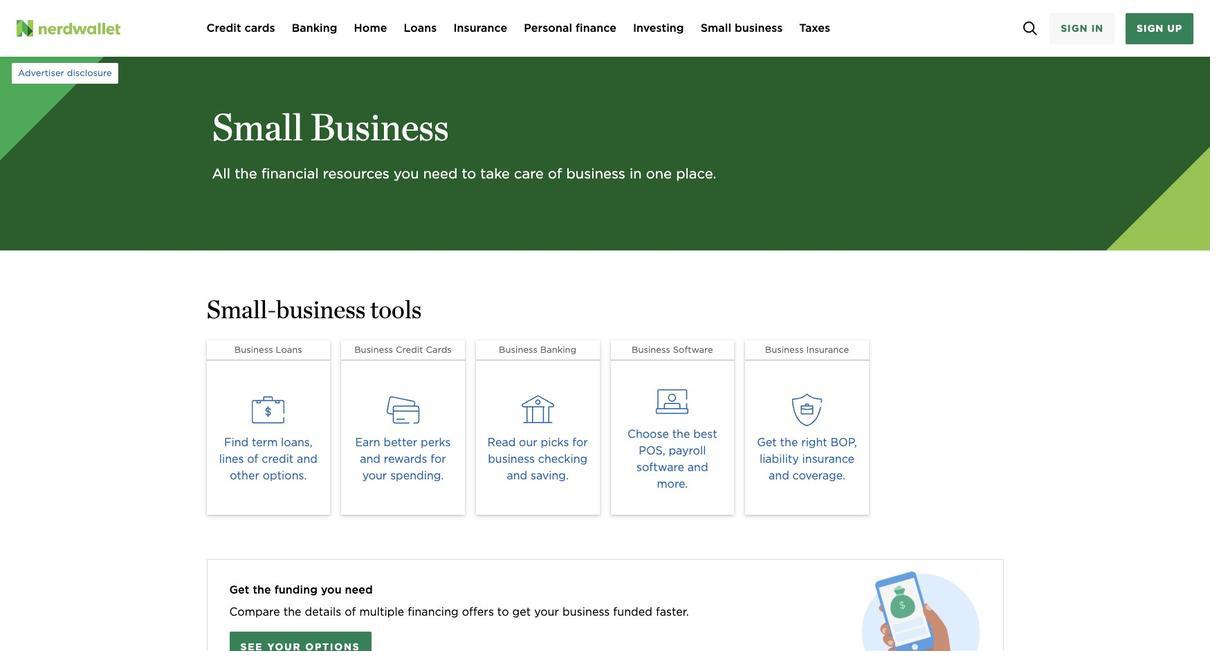 Task type: vqa. For each thing, say whether or not it's contained in the screenshot.
Insurance to the left
yes



Task type: locate. For each thing, give the bounding box(es) containing it.
the up the liability
[[780, 436, 798, 449]]

best
[[694, 428, 717, 441]]

take
[[481, 165, 510, 182]]

0 vertical spatial your
[[362, 469, 387, 482]]

1 vertical spatial you
[[321, 583, 342, 597]]

and inside get the right bop, liability insurance and coverage.
[[769, 469, 790, 482]]

get up compare at left bottom
[[229, 583, 250, 597]]

funding
[[275, 583, 318, 597]]

1 vertical spatial your
[[534, 606, 559, 619]]

1 vertical spatial for
[[431, 453, 446, 466]]

search element
[[1013, 11, 1047, 45]]

cards
[[245, 21, 275, 35]]

you right "resources"
[[394, 165, 419, 182]]

the inside get the right bop, liability insurance and coverage.
[[780, 436, 798, 449]]

1 vertical spatial credit
[[396, 345, 423, 355]]

finance
[[576, 21, 617, 35]]

business loans
[[234, 345, 302, 355]]

pos,
[[639, 444, 666, 457]]

of right details
[[345, 606, 356, 619]]

rewards
[[384, 453, 427, 466]]

spending.
[[390, 469, 444, 482]]

financing
[[408, 606, 459, 619]]

sign inside sign in link
[[1061, 22, 1088, 34]]

0 horizontal spatial get
[[229, 583, 250, 597]]

personal
[[524, 21, 572, 35]]

0 horizontal spatial small
[[212, 105, 303, 149]]

business
[[735, 21, 783, 35], [566, 165, 626, 182], [277, 294, 366, 325], [488, 453, 535, 466], [563, 606, 610, 619]]

loans,
[[281, 436, 313, 449]]

and
[[297, 453, 318, 466], [360, 453, 381, 466], [688, 461, 708, 474], [507, 469, 528, 482], [769, 469, 790, 482]]

read our picks for business checking and saving.
[[488, 436, 588, 482]]

1 vertical spatial small
[[212, 105, 303, 149]]

and inside choose the best pos, payroll software and more.
[[688, 461, 708, 474]]

business for earn better perks and rewards for your spending.
[[355, 345, 393, 355]]

and for find term loans, lines of credit and other options.
[[297, 453, 318, 466]]

0 vertical spatial get
[[757, 436, 777, 449]]

business for read our picks for business checking and saving.
[[499, 345, 538, 355]]

business for get the right bop, liability insurance and coverage.
[[765, 345, 804, 355]]

payroll
[[669, 444, 706, 457]]

to left get
[[498, 606, 509, 619]]

sign
[[1061, 22, 1088, 34], [1137, 22, 1164, 34]]

0 vertical spatial insurance
[[454, 21, 507, 35]]

need left take
[[423, 165, 458, 182]]

0 horizontal spatial banking
[[292, 21, 337, 35]]

and down 'loans,'
[[297, 453, 318, 466]]

read
[[488, 436, 516, 449]]

to left take
[[462, 165, 476, 182]]

small business
[[212, 105, 449, 149]]

0 vertical spatial in
[[1092, 22, 1104, 34]]

small inside button
[[701, 21, 732, 35]]

tools
[[370, 294, 422, 325]]

1 horizontal spatial you
[[394, 165, 419, 182]]

get
[[512, 606, 531, 619]]

credit inside button
[[207, 21, 241, 35]]

home
[[354, 21, 387, 35]]

software
[[673, 345, 713, 355]]

in left one
[[630, 165, 642, 182]]

details
[[305, 606, 341, 619]]

checking
[[538, 453, 588, 466]]

to
[[462, 165, 476, 182], [498, 606, 509, 619]]

need
[[423, 165, 458, 182], [345, 583, 373, 597]]

lines
[[219, 453, 244, 466]]

loans down the small-business tools
[[276, 345, 302, 355]]

1 horizontal spatial small
[[701, 21, 732, 35]]

care
[[514, 165, 544, 182]]

0 horizontal spatial need
[[345, 583, 373, 597]]

perks
[[421, 436, 451, 449]]

0 horizontal spatial sign
[[1061, 22, 1088, 34]]

business left funded
[[563, 606, 610, 619]]

and inside earn better perks and rewards for your spending.
[[360, 453, 381, 466]]

of right care
[[548, 165, 562, 182]]

credit
[[207, 21, 241, 35], [396, 345, 423, 355]]

small right the investing
[[701, 21, 732, 35]]

your down earn
[[362, 469, 387, 482]]

earn
[[355, 436, 380, 449]]

1 sign from the left
[[1061, 22, 1088, 34]]

2 vertical spatial of
[[345, 606, 356, 619]]

1 vertical spatial get
[[229, 583, 250, 597]]

choose
[[628, 428, 669, 441]]

the up compare at left bottom
[[253, 583, 271, 597]]

resources
[[323, 165, 390, 182]]

insurance
[[803, 453, 855, 466]]

get for get the right bop, liability insurance and coverage.
[[757, 436, 777, 449]]

small business
[[701, 21, 783, 35]]

small for small business
[[701, 21, 732, 35]]

1 horizontal spatial of
[[345, 606, 356, 619]]

nerdwallet home page image
[[17, 20, 33, 37]]

0 vertical spatial banking
[[292, 21, 337, 35]]

sign right search element
[[1061, 22, 1088, 34]]

0 vertical spatial need
[[423, 165, 458, 182]]

liability
[[760, 453, 799, 466]]

and down the liability
[[769, 469, 790, 482]]

small up the financial
[[212, 105, 303, 149]]

0 horizontal spatial loans
[[276, 345, 302, 355]]

business left one
[[566, 165, 626, 182]]

the right all
[[235, 165, 257, 182]]

the inside choose the best pos, payroll software and more.
[[672, 428, 690, 441]]

get up the liability
[[757, 436, 777, 449]]

our
[[519, 436, 538, 449]]

0 vertical spatial loans
[[404, 21, 437, 35]]

sign for sign up
[[1137, 22, 1164, 34]]

1 horizontal spatial in
[[1092, 22, 1104, 34]]

and inside find term loans, lines of credit and other options.
[[297, 453, 318, 466]]

your
[[362, 469, 387, 482], [534, 606, 559, 619]]

and left saving.
[[507, 469, 528, 482]]

the
[[235, 165, 257, 182], [672, 428, 690, 441], [780, 436, 798, 449], [253, 583, 271, 597], [284, 606, 302, 619]]

saving.
[[531, 469, 569, 482]]

0 vertical spatial of
[[548, 165, 562, 182]]

in left the sign up on the right top of page
[[1092, 22, 1104, 34]]

insurance
[[454, 21, 507, 35], [807, 345, 849, 355]]

cards
[[426, 345, 452, 355]]

loans button
[[404, 20, 437, 37]]

insurance button
[[454, 20, 507, 37]]

one
[[646, 165, 672, 182]]

need up the "multiple"
[[345, 583, 373, 597]]

0 horizontal spatial in
[[630, 165, 642, 182]]

small
[[701, 21, 732, 35], [212, 105, 303, 149]]

0 vertical spatial you
[[394, 165, 419, 182]]

business credit cards
[[355, 345, 452, 355]]

bop,
[[831, 436, 857, 449]]

and down the payroll
[[688, 461, 708, 474]]

0 vertical spatial small
[[701, 21, 732, 35]]

you up details
[[321, 583, 342, 597]]

1 vertical spatial of
[[247, 453, 258, 466]]

loans
[[404, 21, 437, 35], [276, 345, 302, 355]]

small-business tools
[[207, 294, 422, 325]]

1 horizontal spatial to
[[498, 606, 509, 619]]

for down perks
[[431, 453, 446, 466]]

sign for sign in
[[1061, 22, 1088, 34]]

for
[[573, 436, 588, 449], [431, 453, 446, 466]]

1 horizontal spatial for
[[573, 436, 588, 449]]

of
[[548, 165, 562, 182], [247, 453, 258, 466], [345, 606, 356, 619]]

0 horizontal spatial credit
[[207, 21, 241, 35]]

investing
[[633, 21, 684, 35]]

of inside find term loans, lines of credit and other options.
[[247, 453, 258, 466]]

0 vertical spatial credit
[[207, 21, 241, 35]]

banking
[[292, 21, 337, 35], [540, 345, 577, 355]]

1 horizontal spatial get
[[757, 436, 777, 449]]

sign left up
[[1137, 22, 1164, 34]]

1 vertical spatial need
[[345, 583, 373, 597]]

more.
[[657, 478, 688, 491]]

1 vertical spatial banking
[[540, 345, 577, 355]]

business down the read
[[488, 453, 535, 466]]

credit cards button
[[207, 20, 275, 37]]

your inside earn better perks and rewards for your spending.
[[362, 469, 387, 482]]

0 horizontal spatial to
[[462, 165, 476, 182]]

get inside get the right bop, liability insurance and coverage.
[[757, 436, 777, 449]]

2 sign from the left
[[1137, 22, 1164, 34]]

of up other
[[247, 453, 258, 466]]

loans right home
[[404, 21, 437, 35]]

and down earn
[[360, 453, 381, 466]]

you
[[394, 165, 419, 182], [321, 583, 342, 597]]

the up the payroll
[[672, 428, 690, 441]]

0 horizontal spatial your
[[362, 469, 387, 482]]

1 horizontal spatial loans
[[404, 21, 437, 35]]

the for financial
[[235, 165, 257, 182]]

0 horizontal spatial for
[[431, 453, 446, 466]]

multiple
[[360, 606, 404, 619]]

and for get the right bop, liability insurance and coverage.
[[769, 469, 790, 482]]

0 horizontal spatial of
[[247, 453, 258, 466]]

faster.
[[656, 606, 689, 619]]

1 horizontal spatial insurance
[[807, 345, 849, 355]]

the down funding
[[284, 606, 302, 619]]

sign inside sign up 'link'
[[1137, 22, 1164, 34]]

1 horizontal spatial sign
[[1137, 22, 1164, 34]]

0 vertical spatial for
[[573, 436, 588, 449]]

the for funding
[[253, 583, 271, 597]]

the for details
[[284, 606, 302, 619]]

0 vertical spatial to
[[462, 165, 476, 182]]

compare the details of multiple financing offers to get your business funded faster.
[[229, 606, 689, 619]]

your right get
[[534, 606, 559, 619]]

place.
[[676, 165, 717, 182]]

business left taxes
[[735, 21, 783, 35]]

and inside 'read our picks for business checking and saving.'
[[507, 469, 528, 482]]

business banking
[[499, 345, 577, 355]]

business
[[310, 105, 449, 149], [234, 345, 273, 355], [355, 345, 393, 355], [499, 345, 538, 355], [632, 345, 671, 355], [765, 345, 804, 355]]

in inside sign in link
[[1092, 22, 1104, 34]]

for up checking
[[573, 436, 588, 449]]

in
[[1092, 22, 1104, 34], [630, 165, 642, 182]]

business software
[[632, 345, 713, 355]]



Task type: describe. For each thing, give the bounding box(es) containing it.
1 horizontal spatial credit
[[396, 345, 423, 355]]

advertiser disclosure image
[[12, 58, 118, 89]]

picks
[[541, 436, 569, 449]]

0 horizontal spatial you
[[321, 583, 342, 597]]

business for choose the best pos, payroll software and more.
[[632, 345, 671, 355]]

small for small business
[[212, 105, 303, 149]]

2 horizontal spatial of
[[548, 165, 562, 182]]

taxes
[[800, 21, 831, 35]]

and for read our picks for business checking and saving.
[[507, 469, 528, 482]]

home button
[[354, 20, 387, 37]]

financial
[[261, 165, 319, 182]]

personal finance
[[524, 21, 617, 35]]

1 vertical spatial loans
[[276, 345, 302, 355]]

up
[[1168, 22, 1183, 34]]

1 horizontal spatial your
[[534, 606, 559, 619]]

sign up link
[[1126, 13, 1194, 44]]

nerdwallet home page link
[[17, 20, 190, 37]]

taxes button
[[800, 20, 831, 37]]

right
[[802, 436, 828, 449]]

find term loans, lines of credit and other options.
[[219, 436, 318, 482]]

choose the best pos, payroll software and more.
[[628, 428, 717, 491]]

software
[[637, 461, 685, 474]]

earn better perks and rewards for your spending.
[[355, 436, 451, 482]]

banking button
[[292, 20, 337, 37]]

1 horizontal spatial need
[[423, 165, 458, 182]]

options.
[[263, 469, 307, 482]]

get for get the funding you need
[[229, 583, 250, 597]]

all
[[212, 165, 231, 182]]

small-
[[207, 294, 277, 325]]

small business button
[[701, 20, 783, 37]]

for inside 'read our picks for business checking and saving.'
[[573, 436, 588, 449]]

better
[[384, 436, 418, 449]]

1 vertical spatial to
[[498, 606, 509, 619]]

business insurance
[[765, 345, 849, 355]]

compare
[[229, 606, 280, 619]]

business for find term loans, lines of credit and other options.
[[234, 345, 273, 355]]

investing button
[[633, 20, 684, 37]]

offers
[[462, 606, 494, 619]]

other
[[230, 469, 259, 482]]

all the financial resources you need to take care of business in one place.
[[212, 165, 717, 182]]

1 vertical spatial in
[[630, 165, 642, 182]]

business inside button
[[735, 21, 783, 35]]

get the right bop, liability insurance and coverage.
[[757, 436, 857, 482]]

coverage.
[[793, 469, 846, 482]]

find
[[224, 436, 249, 449]]

business inside 'read our picks for business checking and saving.'
[[488, 453, 535, 466]]

business up business loans
[[277, 294, 366, 325]]

0 horizontal spatial insurance
[[454, 21, 507, 35]]

search image
[[1023, 21, 1037, 35]]

for inside earn better perks and rewards for your spending.
[[431, 453, 446, 466]]

1 vertical spatial insurance
[[807, 345, 849, 355]]

and for choose the best pos, payroll software and more.
[[688, 461, 708, 474]]

sign up
[[1137, 22, 1183, 34]]

term
[[252, 436, 278, 449]]

credit
[[262, 453, 294, 466]]

funded
[[613, 606, 653, 619]]

1 horizontal spatial banking
[[540, 345, 577, 355]]

the for right
[[780, 436, 798, 449]]

sign in
[[1061, 22, 1104, 34]]

credit cards
[[207, 21, 275, 35]]

sign in link
[[1050, 13, 1115, 44]]

personal finance button
[[524, 20, 617, 37]]

get the funding you need
[[229, 583, 373, 597]]

the for best
[[672, 428, 690, 441]]



